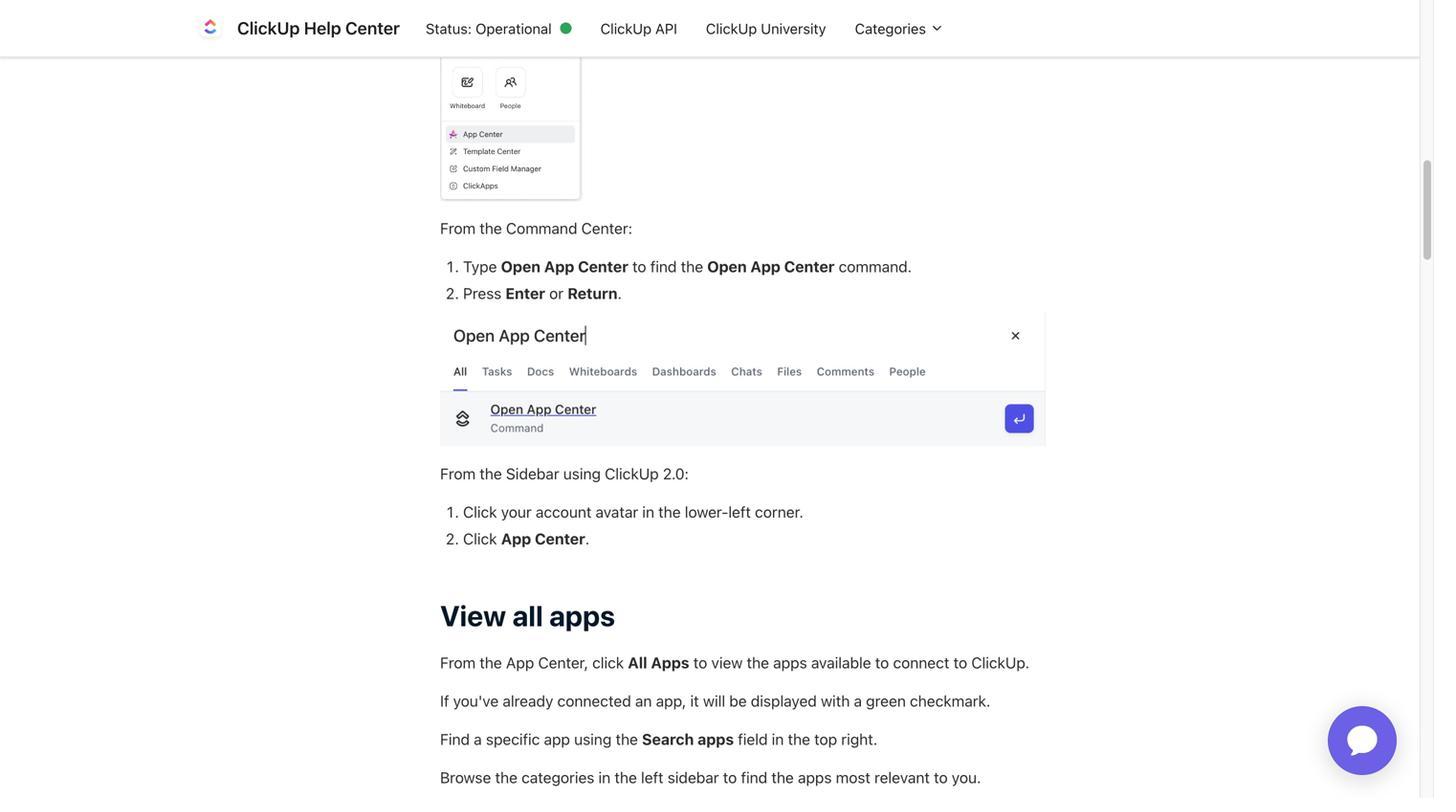 Task type: locate. For each thing, give the bounding box(es) containing it.
from the sidebar using clickup 2.0:
[[440, 465, 689, 483]]

0 horizontal spatial left
[[641, 768, 664, 786]]

click up view on the bottom of page
[[463, 530, 497, 548]]

status: operational
[[426, 20, 552, 37]]

2 open from the left
[[707, 257, 747, 275]]

the
[[480, 219, 502, 237], [681, 257, 703, 275], [480, 465, 502, 483], [659, 503, 681, 521], [480, 653, 502, 672], [747, 653, 769, 672], [616, 730, 638, 748], [788, 730, 810, 748], [495, 768, 518, 786], [615, 768, 637, 786], [772, 768, 794, 786]]

1 horizontal spatial left
[[729, 503, 751, 521]]

if
[[440, 692, 449, 710]]

sidebar
[[668, 768, 719, 786]]

specific
[[486, 730, 540, 748]]

connected
[[557, 692, 631, 710]]

using
[[563, 465, 601, 483], [574, 730, 612, 748]]

clickup left api on the left top of page
[[601, 20, 652, 37]]

1 vertical spatial from
[[440, 465, 476, 483]]

center
[[345, 18, 400, 38], [578, 257, 629, 275], [784, 257, 835, 275], [535, 530, 585, 548]]

already
[[503, 692, 553, 710]]

connect
[[893, 653, 950, 672]]

1 horizontal spatial .
[[618, 284, 622, 302]]

apps left most
[[798, 768, 832, 786]]

press
[[463, 284, 502, 302]]

clickup api
[[601, 20, 677, 37]]

1 vertical spatial .
[[585, 530, 590, 548]]

0 vertical spatial from
[[440, 219, 476, 237]]

in right categories
[[599, 768, 611, 786]]

using up account at the bottom left of the page
[[563, 465, 601, 483]]

a right with
[[854, 692, 862, 710]]

0 vertical spatial .
[[618, 284, 622, 302]]

. inside "type open app center to find the open app center command. press enter or return ."
[[618, 284, 622, 302]]

top
[[814, 730, 837, 748]]

your
[[501, 503, 532, 521]]

api
[[655, 20, 677, 37]]

from for from the command center:
[[440, 219, 476, 237]]

0 vertical spatial in
[[642, 503, 655, 521]]

apps up displayed
[[773, 653, 807, 672]]

from up if
[[440, 653, 476, 672]]

the inside click your account avatar in the lower-left corner. click app center .
[[659, 503, 681, 521]]

will
[[703, 692, 725, 710]]

center inside click your account avatar in the lower-left corner. click app center .
[[535, 530, 585, 548]]

1 vertical spatial find
[[741, 768, 768, 786]]

to
[[633, 257, 646, 275], [694, 653, 707, 672], [875, 653, 889, 672], [954, 653, 968, 672], [723, 768, 737, 786], [934, 768, 948, 786]]

you've
[[453, 692, 499, 710]]

view
[[711, 653, 743, 672]]

2 horizontal spatial in
[[772, 730, 784, 748]]

you.
[[952, 768, 981, 786]]

1 horizontal spatial find
[[741, 768, 768, 786]]

a
[[854, 692, 862, 710], [474, 730, 482, 748]]

3 from from the top
[[440, 653, 476, 672]]

in right avatar
[[642, 503, 655, 521]]

using right app
[[574, 730, 612, 748]]

to down center:
[[633, 257, 646, 275]]

center down account at the bottom left of the page
[[535, 530, 585, 548]]

left down find a specific app using the search apps field in the top right.
[[641, 768, 664, 786]]

from for from the sidebar using clickup 2.0:
[[440, 465, 476, 483]]

find inside "type open app center to find the open app center command. press enter or return ."
[[650, 257, 677, 275]]

view all apps
[[440, 599, 615, 633]]

click
[[463, 503, 497, 521], [463, 530, 497, 548]]

left left corner.
[[729, 503, 751, 521]]

categories
[[522, 768, 595, 786]]

clickup help help center home page image
[[195, 13, 226, 44]]

to left view
[[694, 653, 707, 672]]

in
[[642, 503, 655, 521], [772, 730, 784, 748], [599, 768, 611, 786]]

clickup api link
[[586, 10, 692, 46]]

2 vertical spatial in
[[599, 768, 611, 786]]

view
[[440, 599, 506, 633]]

open
[[501, 257, 541, 275], [707, 257, 747, 275]]

2 vertical spatial from
[[440, 653, 476, 672]]

clickup up avatar
[[605, 465, 659, 483]]

a right find at bottom
[[474, 730, 482, 748]]

.
[[618, 284, 622, 302], [585, 530, 590, 548]]

from
[[440, 219, 476, 237], [440, 465, 476, 483], [440, 653, 476, 672]]

all
[[628, 653, 647, 672]]

left
[[729, 503, 751, 521], [641, 768, 664, 786]]

clickup left help
[[237, 18, 300, 38]]

0 horizontal spatial .
[[585, 530, 590, 548]]

. down account at the bottom left of the page
[[585, 530, 590, 548]]

0 horizontal spatial find
[[650, 257, 677, 275]]

in right 'field'
[[772, 730, 784, 748]]

0 vertical spatial click
[[463, 503, 497, 521]]

university
[[761, 20, 826, 37]]

from left "sidebar"
[[440, 465, 476, 483]]

app
[[544, 257, 574, 275], [751, 257, 781, 275], [501, 530, 531, 548], [506, 653, 534, 672]]

1 horizontal spatial open
[[707, 257, 747, 275]]

categories button
[[841, 10, 959, 46]]

from up 'type'
[[440, 219, 476, 237]]

. right or
[[618, 284, 622, 302]]

0 vertical spatial left
[[729, 503, 751, 521]]

apps
[[549, 599, 615, 633], [773, 653, 807, 672], [698, 730, 734, 748], [798, 768, 832, 786]]

green
[[866, 692, 906, 710]]

command
[[506, 219, 577, 237]]

. inside click your account avatar in the lower-left corner. click app center .
[[585, 530, 590, 548]]

click left "your"
[[463, 503, 497, 521]]

from the command center:
[[440, 219, 633, 237]]

apps up center,
[[549, 599, 615, 633]]

avatar
[[596, 503, 638, 521]]

browse the categories in the left sidebar to find the apps most relevant to you.
[[440, 768, 981, 786]]

0 horizontal spatial open
[[501, 257, 541, 275]]

find
[[440, 730, 470, 748]]

the inside "type open app center to find the open app center command. press enter or return ."
[[681, 257, 703, 275]]

center:
[[581, 219, 633, 237]]

field
[[738, 730, 768, 748]]

0 vertical spatial using
[[563, 465, 601, 483]]

0 horizontal spatial a
[[474, 730, 482, 748]]

0 vertical spatial find
[[650, 257, 677, 275]]

app inside click your account avatar in the lower-left corner. click app center .
[[501, 530, 531, 548]]

application
[[1305, 683, 1420, 798]]

1 horizontal spatial a
[[854, 692, 862, 710]]

find
[[650, 257, 677, 275], [741, 768, 768, 786]]

clickup university
[[706, 20, 826, 37]]

available
[[811, 653, 871, 672]]

1 vertical spatial in
[[772, 730, 784, 748]]

to up green
[[875, 653, 889, 672]]

clickup left university
[[706, 20, 757, 37]]

1 vertical spatial click
[[463, 530, 497, 548]]

2 click from the top
[[463, 530, 497, 548]]

1 horizontal spatial in
[[642, 503, 655, 521]]

2 from from the top
[[440, 465, 476, 483]]

clickup
[[237, 18, 300, 38], [601, 20, 652, 37], [706, 20, 757, 37], [605, 465, 659, 483]]

account
[[536, 503, 592, 521]]

1 from from the top
[[440, 219, 476, 237]]



Task type: vqa. For each thing, say whether or not it's contained in the screenshot.
. inside the Click your account avatar in the lower-left corner. Click App Center .
yes



Task type: describe. For each thing, give the bounding box(es) containing it.
clickup for clickup api
[[601, 20, 652, 37]]

displayed
[[751, 692, 817, 710]]

1 vertical spatial a
[[474, 730, 482, 748]]

lower-
[[685, 503, 729, 521]]

categories
[[855, 20, 930, 37]]

help
[[304, 18, 341, 38]]

click
[[592, 653, 624, 672]]

apps left 'field'
[[698, 730, 734, 748]]

command.
[[839, 257, 912, 275]]

2.0:
[[663, 465, 689, 483]]

to right sidebar
[[723, 768, 737, 786]]

with
[[821, 692, 850, 710]]

1 click from the top
[[463, 503, 497, 521]]

browse
[[440, 768, 491, 786]]

return
[[568, 284, 618, 302]]

checkmark.
[[910, 692, 991, 710]]

to right connect
[[954, 653, 968, 672]]

type
[[463, 257, 497, 275]]

find a specific app using the search apps field in the top right.
[[440, 730, 878, 748]]

all
[[512, 599, 543, 633]]

app
[[544, 730, 570, 748]]

center left command.
[[784, 257, 835, 275]]

center up the return
[[578, 257, 629, 275]]

clickup for clickup help center
[[237, 18, 300, 38]]

1 vertical spatial using
[[574, 730, 612, 748]]

to inside "type open app center to find the open app center command. press enter or return ."
[[633, 257, 646, 275]]

enter
[[506, 284, 545, 302]]

an
[[635, 692, 652, 710]]

it
[[690, 692, 699, 710]]

sidebar
[[506, 465, 559, 483]]

search
[[642, 730, 694, 748]]

from the app center, click all apps to view the apps available to connect to clickup.
[[440, 653, 1030, 672]]

clickup help center
[[237, 18, 400, 38]]

center right help
[[345, 18, 400, 38]]

1 vertical spatial left
[[641, 768, 664, 786]]

operational
[[476, 20, 552, 37]]

apps
[[651, 653, 690, 672]]

most
[[836, 768, 871, 786]]

screenshot of the open app center command. image
[[440, 312, 1046, 447]]

screenshot of the toolbar quick action menu. image
[[440, 0, 583, 201]]

or
[[549, 284, 564, 302]]

center,
[[538, 653, 588, 672]]

clickup university link
[[692, 10, 841, 46]]

app,
[[656, 692, 686, 710]]

0 vertical spatial a
[[854, 692, 862, 710]]

status:
[[426, 20, 472, 37]]

if you've already connected an app, it will be displayed with a green checkmark.
[[440, 692, 991, 710]]

clickup.
[[972, 653, 1030, 672]]

type open app center to find the open app center command. press enter or return .
[[463, 257, 912, 302]]

be
[[729, 692, 747, 710]]

relevant
[[875, 768, 930, 786]]

clickup for clickup university
[[706, 20, 757, 37]]

right.
[[841, 730, 878, 748]]

click your account avatar in the lower-left corner. click app center .
[[463, 503, 804, 548]]

0 horizontal spatial in
[[599, 768, 611, 786]]

corner.
[[755, 503, 804, 521]]

to left you.
[[934, 768, 948, 786]]

1 open from the left
[[501, 257, 541, 275]]

clickup help center link
[[195, 13, 411, 44]]

in inside click your account avatar in the lower-left corner. click app center .
[[642, 503, 655, 521]]

left inside click your account avatar in the lower-left corner. click app center .
[[729, 503, 751, 521]]



